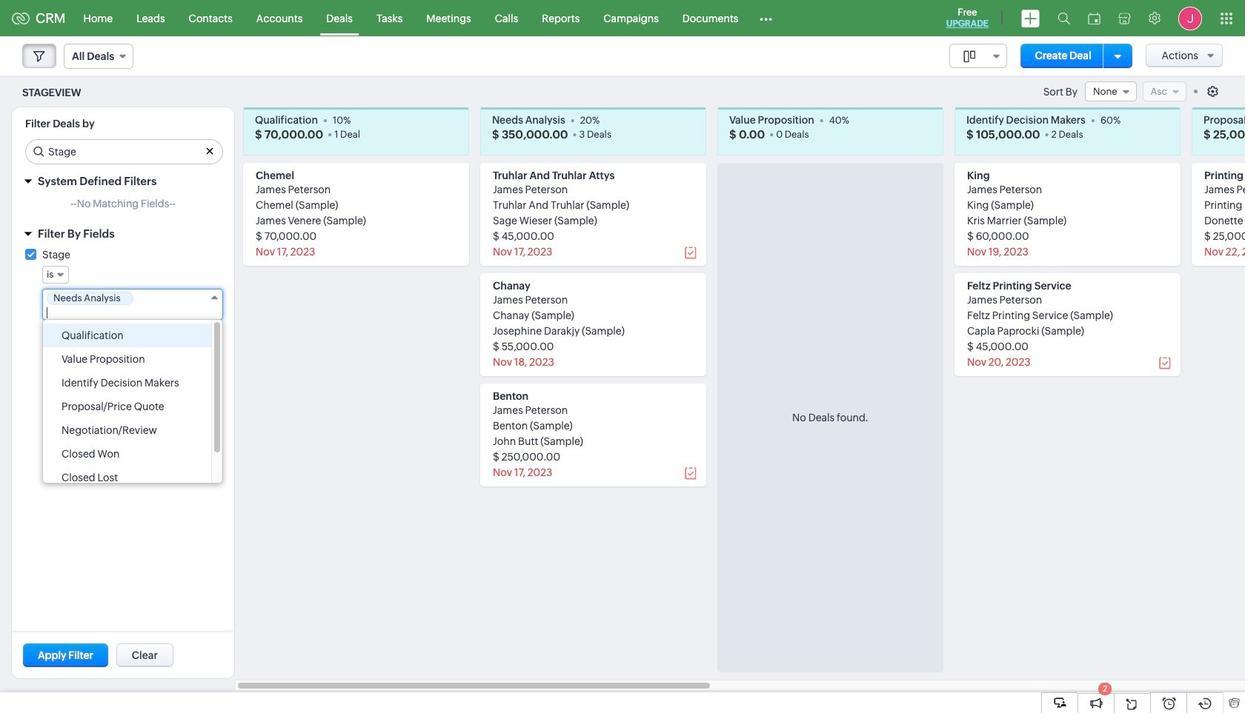 Task type: describe. For each thing, give the bounding box(es) containing it.
profile element
[[1170, 0, 1211, 36]]

search image
[[1058, 12, 1070, 24]]

Search text field
[[26, 140, 222, 164]]

search element
[[1049, 0, 1079, 36]]

create menu image
[[1021, 9, 1040, 27]]

1 option from the top
[[43, 324, 211, 348]]

4 option from the top
[[43, 395, 211, 419]]

6 option from the top
[[43, 443, 211, 466]]

size image
[[963, 50, 975, 63]]

5 option from the top
[[43, 419, 211, 443]]

2 option from the top
[[43, 348, 211, 371]]



Task type: locate. For each thing, give the bounding box(es) containing it.
create menu element
[[1013, 0, 1049, 36]]

Other Modules field
[[751, 6, 782, 30]]

region
[[12, 194, 234, 221]]

3 option from the top
[[43, 371, 211, 395]]

none field the size
[[949, 44, 1007, 68]]

None field
[[64, 44, 134, 69], [949, 44, 1007, 68], [1085, 82, 1137, 102], [42, 266, 69, 284], [42, 289, 223, 320], [64, 44, 134, 69], [1085, 82, 1137, 102], [42, 266, 69, 284], [42, 289, 223, 320]]

profile image
[[1179, 6, 1202, 30]]

None text field
[[47, 308, 204, 319]]

7 option from the top
[[43, 466, 211, 490]]

list box
[[43, 320, 222, 490]]

calendar image
[[1088, 12, 1101, 24]]

logo image
[[12, 12, 30, 24]]

option
[[43, 324, 211, 348], [43, 348, 211, 371], [43, 371, 211, 395], [43, 395, 211, 419], [43, 419, 211, 443], [43, 443, 211, 466], [43, 466, 211, 490]]



Task type: vqa. For each thing, say whether or not it's contained in the screenshot.
navigation at top right
no



